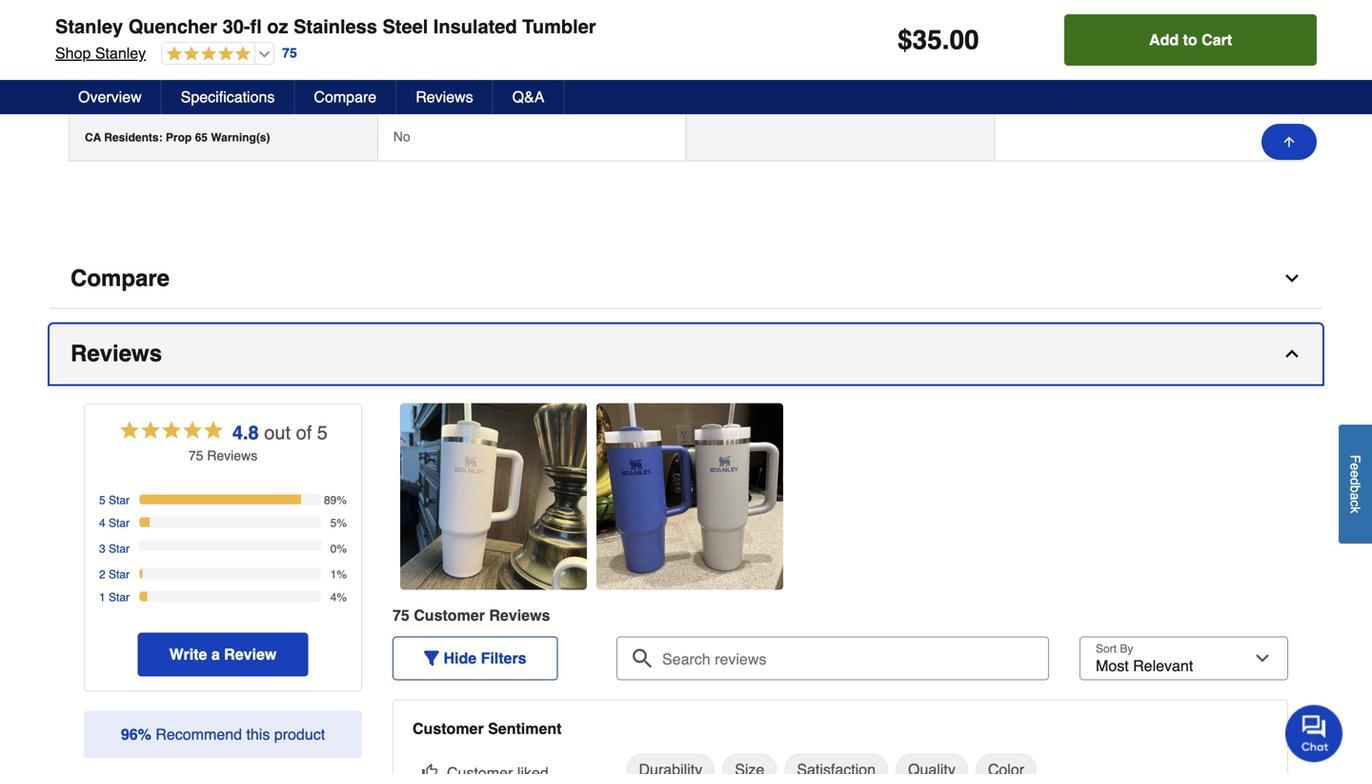 Task type: vqa. For each thing, say whether or not it's contained in the screenshot.
Height within the Elliston White Elongated Chair Height 2-piece WaterSense Soft Close Toilet 12-in Rough-In 1.28-GPF
no



Task type: describe. For each thing, give the bounding box(es) containing it.
3
[[99, 543, 105, 556]]

container
[[131, 4, 184, 17]]

chevron down image
[[1283, 269, 1302, 288]]

4%
[[330, 591, 347, 605]]

warning(s)
[[211, 131, 270, 144]]

%
[[138, 726, 151, 744]]

write
[[169, 646, 207, 664]]

1 horizontal spatial reviews
[[416, 88, 473, 106]]

ca
[[85, 131, 101, 144]]

0%
[[330, 543, 347, 556]]

75 customer review s
[[393, 607, 550, 625]]

1 star
[[99, 591, 130, 605]]

of
[[296, 422, 312, 444]]

review for write a review
[[224, 646, 277, 664]]

1 vertical spatial 4.8 stars image
[[118, 419, 225, 447]]

c
[[1348, 500, 1363, 507]]

5 inside 4.8 out of 5 75 review s
[[317, 422, 328, 444]]

certifications
[[111, 85, 197, 100]]

1 vertical spatial stanley
[[95, 44, 146, 62]]

ca residents: prop 65 warning(s)
[[85, 131, 270, 144]]

q&a button
[[493, 80, 565, 114]]

filters
[[481, 650, 527, 668]]

stainless
[[294, 16, 377, 38]]

add
[[1149, 31, 1179, 49]]

oz
[[267, 16, 288, 38]]

chevron up image
[[1283, 345, 1302, 364]]

star for 4 star
[[109, 517, 130, 530]]

0 vertical spatial 4.8 stars image
[[162, 46, 251, 63]]

quencher
[[128, 16, 217, 38]]

fl
[[250, 16, 262, 38]]

uploaded image image
[[400, 488, 587, 507]]

no
[[393, 129, 410, 144]]

Search reviews text field
[[624, 637, 1042, 670]]

d
[[1348, 478, 1363, 486]]

chat invite button image
[[1286, 705, 1344, 763]]

to
[[1183, 31, 1198, 49]]

a inside the f e e d b a c k 'button'
[[1348, 493, 1363, 500]]

compare for f e e d b a c k
[[71, 266, 170, 292]]

75 inside 4.8 out of 5 75 review s
[[189, 449, 203, 464]]

write a review button
[[138, 633, 308, 677]]

0 vertical spatial reviews button
[[397, 80, 493, 114]]

thumb up image
[[422, 764, 437, 775]]

f e e d b a c k
[[1348, 455, 1363, 514]]

$
[[898, 25, 913, 55]]

4
[[99, 517, 105, 530]]

4.8 out of 5 75 review s
[[189, 422, 328, 464]]

filter image
[[424, 652, 439, 667]]

1%
[[330, 569, 347, 582]]



Task type: locate. For each thing, give the bounding box(es) containing it.
specifications button
[[162, 80, 295, 114]]

stanley down primary
[[95, 44, 146, 62]]

stanley
[[55, 16, 123, 38], [95, 44, 146, 62]]

5 star from the top
[[109, 591, 130, 605]]

f e e d b a c k button
[[1339, 425, 1372, 544]]

75 for 75
[[282, 45, 297, 61]]

1 horizontal spatial a
[[1348, 493, 1363, 500]]

0 vertical spatial 5
[[317, 422, 328, 444]]

1 vertical spatial 5
[[99, 494, 105, 508]]

5 right of
[[317, 422, 328, 444]]

3 star
[[99, 543, 130, 556]]

customer sentiment
[[413, 721, 562, 738]]

0 vertical spatial compare
[[314, 88, 377, 106]]

4.8 stars image left the 4.8
[[118, 419, 225, 447]]

star for 2 star
[[109, 569, 130, 582]]

compare
[[314, 88, 377, 106], [71, 266, 170, 292]]

2 e from the top
[[1348, 471, 1363, 478]]

1 vertical spatial customer
[[413, 721, 484, 738]]

star right 2
[[109, 569, 130, 582]]

96 % recommend this product
[[121, 726, 325, 744]]

1 vertical spatial review
[[489, 607, 542, 625]]

e up d
[[1348, 463, 1363, 471]]

overview button
[[59, 80, 162, 114]]

4.8 stars image
[[162, 46, 251, 63], [118, 419, 225, 447]]

add to cart button
[[1065, 14, 1317, 66]]

shop stanley
[[55, 44, 146, 62]]

sentiment
[[488, 721, 562, 738]]

stanley up shop stanley
[[55, 16, 123, 38]]

2 vertical spatial 75
[[393, 607, 410, 625]]

2 horizontal spatial 75
[[393, 607, 410, 625]]

q&a
[[512, 88, 545, 106]]

a
[[1348, 493, 1363, 500], [211, 646, 220, 664]]

65
[[195, 131, 208, 144]]

residents:
[[104, 131, 163, 144]]

overview
[[78, 88, 142, 106]]

0 vertical spatial customer
[[414, 607, 485, 625]]

1 star from the top
[[109, 494, 130, 508]]

write a review
[[169, 646, 277, 664]]

0 vertical spatial reviews
[[416, 88, 473, 106]]

1 vertical spatial compare button
[[50, 249, 1323, 309]]

compare button
[[295, 80, 397, 114], [50, 249, 1323, 309]]

30-
[[223, 16, 250, 38]]

4 star
[[99, 517, 130, 530]]

out
[[264, 422, 291, 444]]

review inside 4.8 out of 5 75 review s
[[207, 449, 251, 464]]

compare for q&a
[[314, 88, 377, 106]]

5 up 4
[[99, 494, 105, 508]]

1 e from the top
[[1348, 463, 1363, 471]]

material
[[187, 4, 230, 17]]

stanley quencher 30-fl oz stainless steel insulated tumbler
[[55, 16, 596, 38]]

review inside write a review button
[[224, 646, 277, 664]]

4.8 stars image down 30-
[[162, 46, 251, 63]]

00
[[950, 25, 979, 55]]

compare button for f e e d b a c k
[[50, 249, 1323, 309]]

5 star
[[99, 494, 130, 508]]

b
[[1348, 486, 1363, 493]]

star for 1 star
[[109, 591, 130, 605]]

a up k
[[1348, 493, 1363, 500]]

star up 4 star in the bottom of the page
[[109, 494, 130, 508]]

0 vertical spatial review
[[207, 449, 251, 464]]

0 vertical spatial a
[[1348, 493, 1363, 500]]

1
[[99, 591, 105, 605]]

75 for 75 customer review s
[[393, 607, 410, 625]]

5
[[317, 422, 328, 444], [99, 494, 105, 508]]

1 vertical spatial s
[[542, 607, 550, 625]]

s up the hide filters button
[[542, 607, 550, 625]]

add to cart
[[1149, 31, 1232, 49]]

0 horizontal spatial 5
[[99, 494, 105, 508]]

0 vertical spatial 75
[[282, 45, 297, 61]]

0 horizontal spatial reviews
[[71, 341, 162, 367]]

insulated
[[433, 16, 517, 38]]

cart
[[1202, 31, 1232, 49]]

hide
[[444, 650, 477, 668]]

review up filters
[[489, 607, 542, 625]]

1 vertical spatial reviews
[[71, 341, 162, 367]]

recommend
[[156, 726, 242, 744]]

product
[[274, 726, 325, 744]]

0 horizontal spatial a
[[211, 646, 220, 664]]

3 star from the top
[[109, 543, 130, 556]]

compare button for q&a
[[295, 80, 397, 114]]

1 vertical spatial 75
[[189, 449, 203, 464]]

primary container material
[[85, 4, 230, 17]]

1 horizontal spatial s
[[542, 607, 550, 625]]

review right write at the left bottom
[[224, 646, 277, 664]]

e up b
[[1348, 471, 1363, 478]]

1 horizontal spatial 5
[[317, 422, 328, 444]]

s
[[251, 449, 258, 464], [542, 607, 550, 625]]

this
[[246, 726, 270, 744]]

2 star
[[99, 569, 130, 582]]

love these! image image
[[597, 488, 783, 507]]

2
[[99, 569, 105, 582]]

primary
[[85, 4, 127, 17]]

89%
[[324, 494, 347, 508]]

s down the 4.8
[[251, 449, 258, 464]]

prop
[[166, 131, 192, 144]]

review down the 4.8
[[207, 449, 251, 464]]

1 horizontal spatial compare
[[314, 88, 377, 106]]

specifications
[[181, 88, 275, 106]]

1 vertical spatial reviews button
[[50, 325, 1323, 385]]

k
[[1348, 507, 1363, 514]]

star for 5 star
[[109, 494, 130, 508]]

hide filters button
[[393, 637, 558, 681]]

2 vertical spatial review
[[224, 646, 277, 664]]

1 vertical spatial a
[[211, 646, 220, 664]]

2 star from the top
[[109, 517, 130, 530]]

5%
[[330, 517, 347, 530]]

0 vertical spatial stanley
[[55, 16, 123, 38]]

star for 3 star
[[109, 543, 130, 556]]

a right write at the left bottom
[[211, 646, 220, 664]]

96
[[121, 726, 138, 744]]

a inside write a review button
[[211, 646, 220, 664]]

reviews
[[416, 88, 473, 106], [71, 341, 162, 367]]

tumbler
[[522, 16, 596, 38]]

0 vertical spatial s
[[251, 449, 258, 464]]

.
[[942, 25, 950, 55]]

steel
[[383, 16, 428, 38]]

75
[[282, 45, 297, 61], [189, 449, 203, 464], [393, 607, 410, 625]]

star
[[109, 494, 130, 508], [109, 517, 130, 530], [109, 543, 130, 556], [109, 569, 130, 582], [109, 591, 130, 605]]

hide filters
[[444, 650, 527, 668]]

arrow up image
[[1282, 134, 1297, 150]]

star right 4
[[109, 517, 130, 530]]

star right 1 on the left bottom
[[109, 591, 130, 605]]

review
[[207, 449, 251, 464], [489, 607, 542, 625], [224, 646, 277, 664]]

e
[[1348, 463, 1363, 471], [1348, 471, 1363, 478]]

customer up thumb up image
[[413, 721, 484, 738]]

4 star from the top
[[109, 569, 130, 582]]

35
[[913, 25, 942, 55]]

reviews button
[[397, 80, 493, 114], [50, 325, 1323, 385]]

0 horizontal spatial s
[[251, 449, 258, 464]]

f
[[1348, 455, 1363, 463]]

customer
[[414, 607, 485, 625], [413, 721, 484, 738]]

customer up hide
[[414, 607, 485, 625]]

4.8
[[232, 422, 259, 444]]

s inside 4.8 out of 5 75 review s
[[251, 449, 258, 464]]

review for 75 customer review s
[[489, 607, 542, 625]]

$ 35 . 00
[[898, 25, 979, 55]]

0 horizontal spatial 75
[[189, 449, 203, 464]]

0 vertical spatial compare button
[[295, 80, 397, 114]]

star right 3
[[109, 543, 130, 556]]

0 horizontal spatial compare
[[71, 266, 170, 292]]

1 horizontal spatial 75
[[282, 45, 297, 61]]

1 vertical spatial compare
[[71, 266, 170, 292]]

shop
[[55, 44, 91, 62]]



